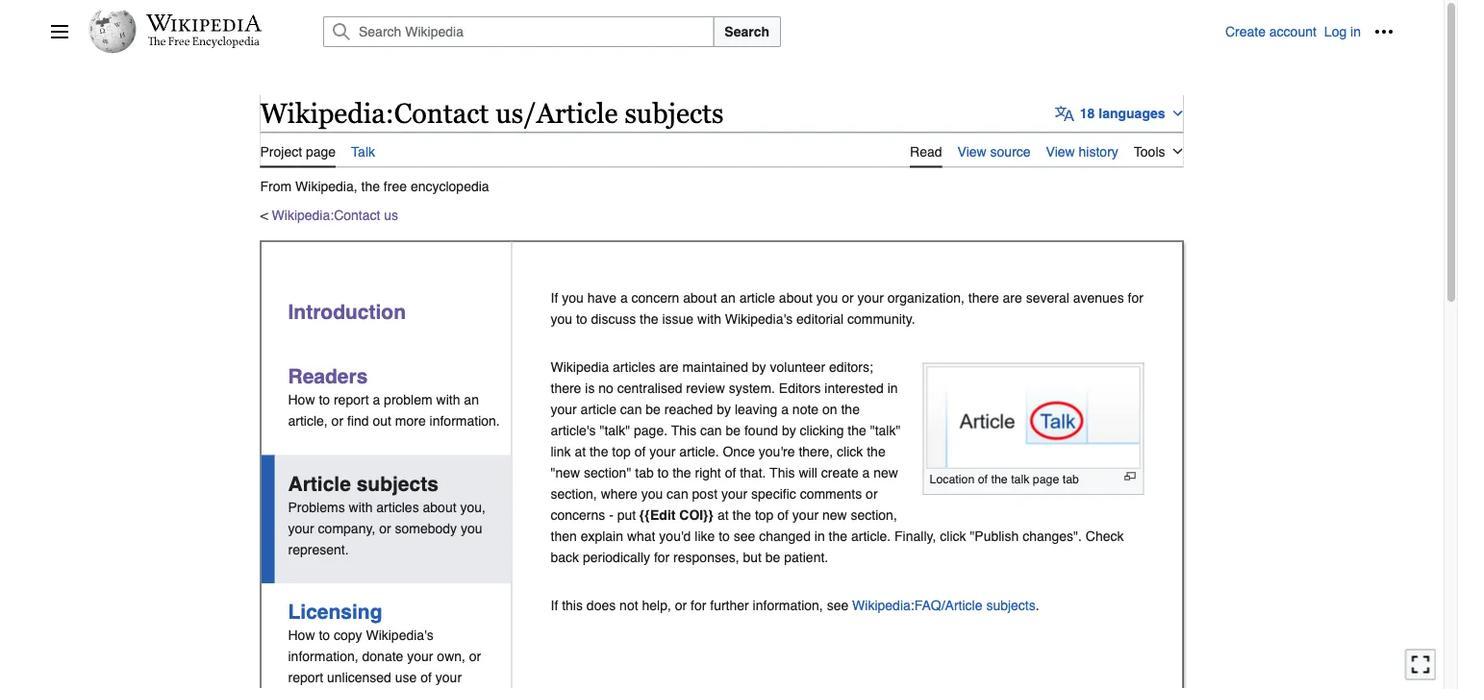 Task type: locate. For each thing, give the bounding box(es) containing it.
2 horizontal spatial for
[[1128, 290, 1144, 306]]

1 vertical spatial are
[[659, 359, 679, 375]]

for
[[1128, 290, 1144, 306], [654, 550, 670, 565], [691, 598, 706, 613]]

1 view from the left
[[958, 144, 987, 159]]

0 horizontal spatial article
[[581, 402, 617, 417]]

0 horizontal spatial this
[[671, 423, 697, 438]]

0 horizontal spatial article.
[[679, 444, 719, 459]]

your down "problems"
[[288, 521, 314, 536]]

1 vertical spatial for
[[654, 550, 670, 565]]

2 horizontal spatial by
[[782, 423, 796, 438]]

0 vertical spatial see
[[734, 529, 755, 544]]

or inside wikipedia articles are maintained by volunteer editors; there is no centralised review system.  editors interested in your article can be reached by leaving a note on the article's "talk" page. this can be found by clicking the "talk" link at the top of your article. once you're there, click the "new section" tab to the right of that. this will create a new section, where you can post your specific comments or concerns - put
[[866, 486, 878, 502]]

1 how from the top
[[288, 393, 315, 408]]

create
[[1225, 24, 1266, 39]]

your
[[858, 290, 884, 306], [551, 402, 577, 417], [650, 444, 676, 459], [721, 486, 748, 502], [792, 508, 819, 523], [288, 521, 314, 536], [407, 649, 433, 665]]

the left right
[[673, 465, 691, 481]]

a up the out
[[373, 393, 380, 408]]

0 vertical spatial subjects
[[625, 97, 724, 129]]

the down concern
[[640, 311, 658, 327]]

editors
[[779, 381, 821, 396]]

in inside the at the top of your new section, then explain what you'd like to see changed in the article. finally, click "publish changes". check back periodically for responses, but be patient.
[[815, 529, 825, 544]]

this down you're
[[770, 465, 795, 481]]

your inside if you have a concern about an article about you or your organization, there are several avenues for you to discuss the issue with wikipedia's editorial community.
[[858, 290, 884, 306]]

0 horizontal spatial with
[[349, 500, 373, 515]]

report inside licensing how to copy wikipedia's information, donate your own, or report unlicensed use of yo
[[288, 671, 323, 686]]

article down no at left bottom
[[581, 402, 617, 417]]

new
[[874, 465, 898, 481], [822, 508, 847, 523]]

if left the this
[[551, 598, 558, 613]]

see down patient.
[[827, 598, 849, 613]]

0 horizontal spatial for
[[654, 550, 670, 565]]

or
[[842, 290, 854, 306], [331, 414, 343, 429], [866, 486, 878, 502], [379, 521, 391, 536], [675, 598, 687, 613], [469, 649, 481, 665]]

1 horizontal spatial there
[[968, 290, 999, 306]]

1 horizontal spatial wikipedia
[[551, 359, 609, 375]]

1 vertical spatial top
[[755, 508, 774, 523]]

be up "page."
[[646, 402, 661, 417]]

your inside licensing how to copy wikipedia's information, donate your own, or report unlicensed use of yo
[[407, 649, 433, 665]]

"publish
[[970, 529, 1019, 544]]

0 vertical spatial page
[[306, 144, 336, 159]]

1 vertical spatial by
[[717, 402, 731, 417]]

1 vertical spatial if
[[551, 598, 558, 613]]

how inside licensing how to copy wikipedia's information, donate your own, or report unlicensed use of yo
[[288, 628, 315, 644]]

1 horizontal spatial click
[[940, 529, 966, 544]]

at right coi}}
[[718, 508, 729, 523]]

if this does not help, or for further information, see wikipedia:faq/article subjects .
[[551, 598, 1039, 613]]

information.
[[430, 414, 500, 429]]

1 vertical spatial in
[[887, 381, 898, 396]]

further
[[710, 598, 749, 613]]

for inside if you have a concern about an article about you or your organization, there are several avenues for you to discuss the issue with wikipedia's editorial community.
[[1128, 290, 1144, 306]]

by down the 'review'
[[717, 402, 731, 417]]

tab up where
[[635, 465, 654, 481]]

information, down patient.
[[753, 598, 823, 613]]

top down specific
[[755, 508, 774, 523]]

you're
[[759, 444, 795, 459]]

2 horizontal spatial with
[[697, 311, 721, 327]]

1 horizontal spatial at
[[718, 508, 729, 523]]

log in link
[[1324, 24, 1361, 39]]

0 horizontal spatial about
[[423, 500, 456, 515]]

have
[[587, 290, 617, 306]]

in inside wikipedia articles are maintained by volunteer editors; there is no centralised review system.  editors interested in your article can be reached by leaving a note on the article's "talk" page. this can be found by clicking the "talk" link at the top of your article. once you're there, click the "new section" tab to the right of that. this will create a new section, where you can post your specific comments or concerns - put
[[887, 381, 898, 396]]

articles up the somebody
[[376, 500, 419, 515]]

you up editorial
[[816, 290, 838, 306]]

organization,
[[888, 290, 965, 306]]

your up community.
[[858, 290, 884, 306]]

if inside if you have a concern about an article about you or your organization, there are several avenues for you to discuss the issue with wikipedia's editorial community.
[[551, 290, 558, 306]]

0 vertical spatial article
[[739, 290, 775, 306]]

2 vertical spatial with
[[349, 500, 373, 515]]

1 vertical spatial there
[[551, 381, 581, 396]]

project page link
[[260, 132, 336, 168]]

1 vertical spatial be
[[726, 423, 741, 438]]

articles
[[613, 359, 655, 375], [376, 500, 419, 515]]

wikipedia's up donate
[[366, 628, 434, 644]]

to down readers link
[[319, 393, 330, 408]]

a right have
[[620, 290, 628, 306]]

does
[[587, 598, 616, 613]]

section, up finally,
[[851, 508, 897, 523]]

top
[[612, 444, 631, 459], [755, 508, 774, 523]]

< wikipedia:contact us
[[260, 207, 398, 223]]

see
[[734, 529, 755, 544], [827, 598, 849, 613]]

of down "page."
[[635, 444, 646, 459]]

1 horizontal spatial report
[[334, 393, 369, 408]]

0 vertical spatial be
[[646, 402, 661, 417]]

article,
[[288, 414, 328, 429]]

click up create
[[837, 444, 863, 459]]

wikipedia's
[[725, 311, 793, 327], [366, 628, 434, 644]]

0 horizontal spatial top
[[612, 444, 631, 459]]

0 horizontal spatial subjects
[[357, 473, 439, 496]]

editorial
[[797, 311, 844, 327]]

0 horizontal spatial view
[[958, 144, 987, 159]]

1 horizontal spatial subjects
[[625, 97, 724, 129]]

this down reached
[[671, 423, 697, 438]]

1 horizontal spatial tab
[[1063, 473, 1079, 487]]

0 horizontal spatial articles
[[376, 500, 419, 515]]

of up changed
[[777, 508, 789, 523]]

about up the somebody
[[423, 500, 456, 515]]

on
[[822, 402, 837, 417]]

are left several
[[1003, 290, 1022, 306]]

back
[[551, 550, 579, 565]]

1 vertical spatial click
[[940, 529, 966, 544]]

wikipedia's inside if you have a concern about an article about you or your organization, there are several avenues for you to discuss the issue with wikipedia's editorial community.
[[725, 311, 793, 327]]

1 horizontal spatial with
[[436, 393, 460, 408]]

in right log
[[1351, 24, 1361, 39]]

can down reached
[[700, 423, 722, 438]]

view left history
[[1046, 144, 1075, 159]]

0 vertical spatial are
[[1003, 290, 1022, 306]]

your up the use
[[407, 649, 433, 665]]

you left have
[[562, 290, 584, 306]]

by up system.
[[752, 359, 766, 375]]

be
[[646, 402, 661, 417], [726, 423, 741, 438], [766, 550, 780, 565]]

avenues
[[1073, 290, 1124, 306]]

0 horizontal spatial section,
[[551, 486, 597, 502]]

view history link
[[1046, 132, 1119, 166]]

see up but in the bottom of the page
[[734, 529, 755, 544]]

your up article's
[[551, 402, 577, 417]]

about up issue
[[683, 290, 717, 306]]

can down centralised
[[620, 402, 642, 417]]

article. left finally,
[[851, 529, 891, 544]]

information,
[[753, 598, 823, 613], [288, 649, 358, 665]]

0 horizontal spatial wikipedia
[[260, 97, 385, 129]]

0 vertical spatial how
[[288, 393, 315, 408]]

0 vertical spatial wikipedia
[[260, 97, 385, 129]]

then
[[551, 529, 577, 544]]

how down licensing
[[288, 628, 315, 644]]

you down you,
[[461, 521, 482, 536]]

1 vertical spatial how
[[288, 628, 315, 644]]

read link
[[910, 132, 942, 168]]

1 vertical spatial new
[[822, 508, 847, 523]]

for right avenues
[[1128, 290, 1144, 306]]

us
[[384, 207, 398, 223]]

tab
[[635, 465, 654, 481], [1063, 473, 1079, 487]]

there,
[[799, 444, 833, 459]]

1 horizontal spatial articles
[[613, 359, 655, 375]]

can up {{edit coi}}
[[667, 486, 688, 502]]

{{edit
[[640, 508, 676, 523]]

top inside wikipedia articles are maintained by volunteer editors; there is no centralised review system.  editors interested in your article can be reached by leaving a note on the article's "talk" page. this can be found by clicking the "talk" link at the top of your article. once you're there, click the "new section" tab to the right of that. this will create a new section, where you can post your specific comments or concerns - put
[[612, 444, 631, 459]]

new down comments
[[822, 508, 847, 523]]

project page
[[260, 144, 336, 159]]

page up the wikipedia,
[[306, 144, 336, 159]]

history
[[1079, 144, 1119, 159]]

wikipedia's inside licensing how to copy wikipedia's information, donate your own, or report unlicensed use of yo
[[366, 628, 434, 644]]

1 if from the top
[[551, 290, 558, 306]]

there inside wikipedia articles are maintained by volunteer editors; there is no centralised review system.  editors interested in your article can be reached by leaving a note on the article's "talk" page. this can be found by clicking the "talk" link at the top of your article. once you're there, click the "new section" tab to the right of that. this will create a new section, where you can post your specific comments or concerns - put
[[551, 381, 581, 396]]

or right company,
[[379, 521, 391, 536]]

your up changed
[[792, 508, 819, 523]]

2 view from the left
[[1046, 144, 1075, 159]]

personal tools navigation
[[1225, 16, 1400, 47]]

reached
[[664, 402, 713, 417]]

1 vertical spatial this
[[770, 465, 795, 481]]

volunteer
[[770, 359, 825, 375]]

0 vertical spatial click
[[837, 444, 863, 459]]

0 vertical spatial with
[[697, 311, 721, 327]]

"talk" left "page."
[[600, 423, 630, 438]]

or inside licensing how to copy wikipedia's information, donate your own, or report unlicensed use of yo
[[469, 649, 481, 665]]

1 horizontal spatial new
[[874, 465, 898, 481]]

how inside readers how to report a problem with an article, or find out more information.
[[288, 393, 315, 408]]

with
[[697, 311, 721, 327], [436, 393, 460, 408], [349, 500, 373, 515]]

tab right talk
[[1063, 473, 1079, 487]]

if left have
[[551, 290, 558, 306]]

an inside readers how to report a problem with an article, or find out more information.
[[464, 393, 479, 408]]

or left find
[[331, 414, 343, 429]]

system.
[[729, 381, 775, 396]]

1 vertical spatial article
[[581, 402, 617, 417]]

wikipedia image
[[146, 14, 262, 32]]

article. up right
[[679, 444, 719, 459]]

a left note on the bottom of page
[[781, 402, 789, 417]]

1 horizontal spatial article.
[[851, 529, 891, 544]]

or inside article subjects problems with articles about you, your company, or somebody you represent.
[[379, 521, 391, 536]]

0 vertical spatial an
[[721, 290, 736, 306]]

2 vertical spatial for
[[691, 598, 706, 613]]

0 vertical spatial wikipedia's
[[725, 311, 793, 327]]

are up centralised
[[659, 359, 679, 375]]

this
[[671, 423, 697, 438], [770, 465, 795, 481]]

1 vertical spatial wikipedia's
[[366, 628, 434, 644]]

0 horizontal spatial information,
[[288, 649, 358, 665]]

from
[[260, 179, 292, 194]]

concerns
[[551, 508, 605, 523]]

be up once
[[726, 423, 741, 438]]

coi}}
[[679, 508, 714, 523]]

at
[[575, 444, 586, 459], [718, 508, 729, 523]]

0 vertical spatial for
[[1128, 290, 1144, 306]]

search button
[[713, 16, 781, 47]]

1 vertical spatial subjects
[[357, 473, 439, 496]]

section, up concerns
[[551, 486, 597, 502]]

somebody
[[395, 521, 457, 536]]

article.
[[679, 444, 719, 459], [851, 529, 891, 544]]

with down "article subjects" link on the left bottom of the page
[[349, 500, 373, 515]]

your down "page."
[[650, 444, 676, 459]]

0 horizontal spatial click
[[837, 444, 863, 459]]

1 vertical spatial with
[[436, 393, 460, 408]]

be right but in the bottom of the page
[[766, 550, 780, 565]]

concern
[[632, 290, 679, 306]]

2 how from the top
[[288, 628, 315, 644]]

information, down 'copy'
[[288, 649, 358, 665]]

you
[[562, 290, 584, 306], [816, 290, 838, 306], [551, 311, 572, 327], [641, 486, 663, 502], [461, 521, 482, 536]]

1 vertical spatial an
[[464, 393, 479, 408]]

about up editorial
[[779, 290, 813, 306]]

can
[[620, 402, 642, 417], [700, 423, 722, 438], [667, 486, 688, 502]]

2 vertical spatial in
[[815, 529, 825, 544]]

community.
[[847, 311, 915, 327]]

top up section"
[[612, 444, 631, 459]]

there left is
[[551, 381, 581, 396]]

if for if you have a concern about an article about you or your organization, there are several avenues for you to discuss the issue with wikipedia's editorial community.
[[551, 290, 558, 306]]

-
[[609, 508, 614, 523]]

1 horizontal spatial an
[[721, 290, 736, 306]]

report left the unlicensed
[[288, 671, 323, 686]]

2 horizontal spatial in
[[1351, 24, 1361, 39]]

at inside wikipedia articles are maintained by volunteer editors; there is no centralised review system.  editors interested in your article can be reached by leaving a note on the article's "talk" page. this can be found by clicking the "talk" link at the top of your article. once you're there, click the "new section" tab to the right of that. this will create a new section, where you can post your specific comments or concerns - put
[[575, 444, 586, 459]]

copy
[[334, 628, 362, 644]]

1 horizontal spatial see
[[827, 598, 849, 613]]

0 vertical spatial at
[[575, 444, 586, 459]]

view for view history
[[1046, 144, 1075, 159]]

in
[[1351, 24, 1361, 39], [887, 381, 898, 396], [815, 529, 825, 544]]

if you have a concern about an article about you or your organization, there are several avenues for you to discuss the issue with wikipedia's editorial community.
[[551, 290, 1144, 327]]

you inside wikipedia articles are maintained by volunteer editors; there is no centralised review system.  editors interested in your article can be reached by leaving a note on the article's "talk" page. this can be found by clicking the "talk" link at the top of your article. once you're there, click the "new section" tab to the right of that. this will create a new section, where you can post your specific comments or concerns - put
[[641, 486, 663, 502]]

to down have
[[576, 311, 587, 327]]

if
[[551, 290, 558, 306], [551, 598, 558, 613]]

wikipedia for wikipedia : contact us/article subjects
[[260, 97, 385, 129]]

an
[[721, 290, 736, 306], [464, 393, 479, 408]]

at right link at the left
[[575, 444, 586, 459]]

you inside article subjects problems with articles about you, your company, or somebody you represent.
[[461, 521, 482, 536]]

1 vertical spatial information,
[[288, 649, 358, 665]]

licensing how to copy wikipedia's information, donate your own, or report unlicensed use of yo
[[288, 601, 481, 690]]

1 vertical spatial wikipedia
[[551, 359, 609, 375]]

article inside if you have a concern about an article about you or your organization, there are several avenues for you to discuss the issue with wikipedia's editorial community.
[[739, 290, 775, 306]]

location
[[930, 473, 975, 487]]

click
[[837, 444, 863, 459], [940, 529, 966, 544]]

report up find
[[334, 393, 369, 408]]

0 horizontal spatial page
[[306, 144, 336, 159]]

in right 'interested'
[[887, 381, 898, 396]]

put
[[617, 508, 636, 523]]

with inside article subjects problems with articles about you, your company, or somebody you represent.
[[349, 500, 373, 515]]

at the top of your new section, then explain what you'd like to see changed in the article. finally, click "publish changes". check back periodically for responses, but be patient.
[[551, 508, 1124, 565]]

1 horizontal spatial information,
[[753, 598, 823, 613]]

wikipedia inside wikipedia articles are maintained by volunteer editors; there is no centralised review system.  editors interested in your article can be reached by leaving a note on the article's "talk" page. this can be found by clicking the "talk" link at the top of your article. once you're there, click the "new section" tab to the right of that. this will create a new section, where you can post your specific comments or concerns - put
[[551, 359, 609, 375]]

2 vertical spatial be
[[766, 550, 780, 565]]

there right organization,
[[968, 290, 999, 306]]

free
[[384, 179, 407, 194]]

wikipedia:faq/article subjects link
[[852, 598, 1036, 613]]

articles up centralised
[[613, 359, 655, 375]]

0 horizontal spatial tab
[[635, 465, 654, 481]]

to inside licensing how to copy wikipedia's information, donate your own, or report unlicensed use of yo
[[319, 628, 330, 644]]

article. inside the at the top of your new section, then explain what you'd like to see changed in the article. finally, click "publish changes". check back periodically for responses, but be patient.
[[851, 529, 891, 544]]

the left talk
[[991, 473, 1008, 487]]

once
[[723, 444, 755, 459]]

to inside wikipedia articles are maintained by volunteer editors; there is no centralised review system.  editors interested in your article can be reached by leaving a note on the article's "talk" page. this can be found by clicking the "talk" link at the top of your article. once you're there, click the "new section" tab to the right of that. this will create a new section, where you can post your specific comments or concerns - put
[[658, 465, 669, 481]]

or right comments
[[866, 486, 878, 502]]

0 vertical spatial report
[[334, 393, 369, 408]]

1 vertical spatial report
[[288, 671, 323, 686]]

or up editorial
[[842, 290, 854, 306]]

article up volunteer
[[739, 290, 775, 306]]

0 horizontal spatial report
[[288, 671, 323, 686]]

1 horizontal spatial wikipedia's
[[725, 311, 793, 327]]

new right create
[[874, 465, 898, 481]]

the down comments
[[829, 529, 847, 544]]

a
[[620, 290, 628, 306], [373, 393, 380, 408], [781, 402, 789, 417], [862, 465, 870, 481]]

article subjects problems with articles about you, your company, or somebody you represent.
[[288, 473, 486, 558]]

own,
[[437, 649, 466, 665]]

of
[[635, 444, 646, 459], [725, 465, 736, 481], [978, 473, 988, 487], [777, 508, 789, 523], [421, 671, 432, 686]]

by
[[752, 359, 766, 375], [717, 402, 731, 417], [782, 423, 796, 438]]

how up article,
[[288, 393, 315, 408]]

0 vertical spatial by
[[752, 359, 766, 375]]

create
[[821, 465, 859, 481]]

or right own,
[[469, 649, 481, 665]]

1 horizontal spatial by
[[752, 359, 766, 375]]

of right right
[[725, 465, 736, 481]]

to up {{edit at the bottom of page
[[658, 465, 669, 481]]

2 horizontal spatial about
[[779, 290, 813, 306]]

2 horizontal spatial subjects
[[986, 598, 1036, 613]]

for down you'd on the bottom left
[[654, 550, 670, 565]]

0 vertical spatial article.
[[679, 444, 719, 459]]

readers link
[[288, 366, 368, 389]]

link
[[551, 444, 571, 459]]

article. inside wikipedia articles are maintained by volunteer editors; there is no centralised review system.  editors interested in your article can be reached by leaving a note on the article's "talk" page. this can be found by clicking the "talk" link at the top of your article. once you're there, click the "new section" tab to the right of that. this will create a new section, where you can post your specific comments or concerns - put
[[679, 444, 719, 459]]

section, inside wikipedia articles are maintained by volunteer editors; there is no centralised review system.  editors interested in your article can be reached by leaving a note on the article's "talk" page. this can be found by clicking the "talk" link at the top of your article. once you're there, click the "new section" tab to the right of that. this will create a new section, where you can post your specific comments or concerns - put
[[551, 486, 597, 502]]

1 vertical spatial articles
[[376, 500, 419, 515]]

with right issue
[[697, 311, 721, 327]]

2 if from the top
[[551, 598, 558, 613]]

in inside personal tools navigation
[[1351, 24, 1361, 39]]

in up patient.
[[815, 529, 825, 544]]

1 horizontal spatial section,
[[851, 508, 897, 523]]

0 vertical spatial this
[[671, 423, 697, 438]]

"talk" down 'interested'
[[870, 423, 901, 438]]

introduction link
[[288, 301, 406, 324]]

wikipedia up project page link
[[260, 97, 385, 129]]

1 horizontal spatial "talk"
[[870, 423, 901, 438]]

how for readers
[[288, 393, 315, 408]]

section, inside the at the top of your new section, then explain what you'd like to see changed in the article. finally, click "publish changes". check back periodically for responses, but be patient.
[[851, 508, 897, 523]]

1 vertical spatial at
[[718, 508, 729, 523]]

view left source
[[958, 144, 987, 159]]

1 horizontal spatial page
[[1033, 473, 1059, 487]]

18
[[1080, 106, 1095, 121]]

menu image
[[50, 22, 69, 41]]

main content
[[252, 87, 1195, 690]]

of right the use
[[421, 671, 432, 686]]

page right talk
[[1033, 473, 1059, 487]]

in for section,
[[815, 529, 825, 544]]

by up you're
[[782, 423, 796, 438]]

specific
[[751, 486, 796, 502]]

0 vertical spatial there
[[968, 290, 999, 306]]

0 horizontal spatial an
[[464, 393, 479, 408]]

you left discuss
[[551, 311, 572, 327]]

0 horizontal spatial at
[[575, 444, 586, 459]]

see inside the at the top of your new section, then explain what you'd like to see changed in the article. finally, click "publish changes". check back periodically for responses, but be patient.
[[734, 529, 755, 544]]

about inside article subjects problems with articles about you, your company, or somebody you represent.
[[423, 500, 456, 515]]

tools
[[1134, 144, 1165, 159]]

you up {{edit at the bottom of page
[[641, 486, 663, 502]]

1 horizontal spatial be
[[726, 423, 741, 438]]

at inside the at the top of your new section, then explain what you'd like to see changed in the article. finally, click "publish changes". check back periodically for responses, but be patient.
[[718, 508, 729, 523]]

an up maintained
[[721, 290, 736, 306]]

how for licensing
[[288, 628, 315, 644]]

post
[[692, 486, 718, 502]]



Task type: vqa. For each thing, say whether or not it's contained in the screenshot.
"new
yes



Task type: describe. For each thing, give the bounding box(es) containing it.
that.
[[740, 465, 766, 481]]

clicking
[[800, 423, 844, 438]]

or inside readers how to report a problem with an article, or find out more information.
[[331, 414, 343, 429]]

wikipedia:contact us link
[[272, 207, 398, 223]]

view for view source
[[958, 144, 987, 159]]

to inside the at the top of your new section, then explain what you'd like to see changed in the article. finally, click "publish changes". check back periodically for responses, but be patient.
[[719, 529, 730, 544]]

readers
[[288, 366, 368, 389]]

periodically
[[583, 550, 650, 565]]

report inside readers how to report a problem with an article, or find out more information.
[[334, 393, 369, 408]]

Search search field
[[300, 16, 1225, 47]]

talk link
[[351, 132, 375, 166]]

view source link
[[958, 132, 1031, 166]]

you'd
[[659, 529, 691, 544]]

of inside the at the top of your new section, then explain what you'd like to see changed in the article. finally, click "publish changes". check back periodically for responses, but be patient.
[[777, 508, 789, 523]]

languages
[[1099, 106, 1165, 121]]

there inside if you have a concern about an article about you or your organization, there are several avenues for you to discuss the issue with wikipedia's editorial community.
[[968, 290, 999, 306]]

article
[[288, 473, 351, 496]]

the up but in the bottom of the page
[[733, 508, 751, 523]]

like
[[695, 529, 715, 544]]

discuss
[[591, 311, 636, 327]]

"new
[[551, 465, 580, 481]]

not
[[620, 598, 638, 613]]

new inside the at the top of your new section, then explain what you'd like to see changed in the article. finally, click "publish changes". check back periodically for responses, but be patient.
[[822, 508, 847, 523]]

you,
[[460, 500, 486, 515]]

about for you
[[683, 290, 717, 306]]

donate
[[362, 649, 403, 665]]

wikipedia articles are maintained by volunteer editors; there is no centralised review system.  editors interested in your article can be reached by leaving a note on the article's "talk" page. this can be found by clicking the "talk" link at the top of your article. once you're there, click the "new section" tab to the right of that. this will create a new section, where you can post your specific comments or concerns - put
[[551, 359, 901, 523]]

interested
[[825, 381, 884, 396]]

but
[[743, 550, 762, 565]]

or inside if you have a concern about an article about you or your organization, there are several avenues for you to discuss the issue with wikipedia's editorial community.
[[842, 290, 854, 306]]

found
[[744, 423, 778, 438]]

with inside readers how to report a problem with an article, or find out more information.
[[436, 393, 460, 408]]

location of the talk page tab
[[930, 473, 1079, 487]]

right
[[695, 465, 721, 481]]

your inside article subjects problems with articles about you, your company, or somebody you represent.
[[288, 521, 314, 536]]

editors;
[[829, 359, 873, 375]]

the up section"
[[590, 444, 608, 459]]

2 vertical spatial subjects
[[986, 598, 1036, 613]]

articles inside wikipedia articles are maintained by volunteer editors; there is no centralised review system.  editors interested in your article can be reached by leaving a note on the article's "talk" page. this can be found by clicking the "talk" link at the top of your article. once you're there, click the "new section" tab to the right of that. this will create a new section, where you can post your specific comments or concerns - put
[[613, 359, 655, 375]]

page inside project page link
[[306, 144, 336, 159]]

new inside wikipedia articles are maintained by volunteer editors; there is no centralised review system.  editors interested in your article can be reached by leaving a note on the article's "talk" page. this can be found by clicking the "talk" link at the top of your article. once you're there, click the "new section" tab to the right of that. this will create a new section, where you can post your specific comments or concerns - put
[[874, 465, 898, 481]]

<
[[260, 207, 268, 223]]

be inside the at the top of your new section, then explain what you'd like to see changed in the article. finally, click "publish changes". check back periodically for responses, but be patient.
[[766, 550, 780, 565]]

1 horizontal spatial can
[[667, 486, 688, 502]]

0 horizontal spatial be
[[646, 402, 661, 417]]

talk
[[351, 144, 375, 159]]

1 horizontal spatial for
[[691, 598, 706, 613]]

are inside wikipedia articles are maintained by volunteer editors; there is no centralised review system.  editors interested in your article can be reached by leaving a note on the article's "talk" page. this can be found by clicking the "talk" link at the top of your article. once you're there, click the "new section" tab to the right of that. this will create a new section, where you can post your specific comments or concerns - put
[[659, 359, 679, 375]]

the right on
[[841, 402, 860, 417]]

licensing link
[[288, 601, 382, 624]]

create account log in
[[1225, 24, 1361, 39]]

view source
[[958, 144, 1031, 159]]

language progressive image
[[1055, 104, 1074, 123]]

a right create
[[862, 465, 870, 481]]

article subjects link
[[288, 473, 439, 496]]

the inside if you have a concern about an article about you or your organization, there are several avenues for you to discuss the issue with wikipedia's editorial community.
[[640, 311, 658, 327]]

will
[[799, 465, 818, 481]]

talk
[[1011, 473, 1030, 487]]

wikipedia,
[[295, 179, 357, 194]]

main content containing wikipedia
[[252, 87, 1195, 690]]

changes".
[[1023, 529, 1082, 544]]

of right location
[[978, 473, 988, 487]]

an inside if you have a concern about an article about you or your organization, there are several avenues for you to discuss the issue with wikipedia's editorial community.
[[721, 290, 736, 306]]

issue
[[662, 311, 694, 327]]

company,
[[318, 521, 375, 536]]

Search Wikipedia search field
[[323, 16, 714, 47]]

from wikipedia, the free encyclopedia
[[260, 179, 489, 194]]

1 vertical spatial page
[[1033, 473, 1059, 487]]

read
[[910, 144, 942, 159]]

finally,
[[895, 529, 936, 544]]

a inside if you have a concern about an article about you or your organization, there are several avenues for you to discuss the issue with wikipedia's editorial community.
[[620, 290, 628, 306]]

2 horizontal spatial can
[[700, 423, 722, 438]]

to inside if you have a concern about an article about you or your organization, there are several avenues for you to discuss the issue with wikipedia's editorial community.
[[576, 311, 587, 327]]

18 languages
[[1080, 106, 1165, 121]]

wikipedia : contact us/article subjects
[[260, 97, 724, 129]]

subjects inside article subjects problems with articles about you, your company, or somebody you represent.
[[357, 473, 439, 496]]

wikipedia for wikipedia articles are maintained by volunteer editors; there is no centralised review system.  editors interested in your article can be reached by leaving a note on the article's "talk" page. this can be found by clicking the "talk" link at the top of your article. once you're there, click the "new section" tab to the right of that. this will create a new section, where you can post your specific comments or concerns - put
[[551, 359, 609, 375]]

the left free
[[361, 179, 380, 194]]

contact
[[394, 97, 489, 129]]

problems
[[288, 500, 345, 515]]

tab inside wikipedia articles are maintained by volunteer editors; there is no centralised review system.  editors interested in your article can be reached by leaving a note on the article's "talk" page. this can be found by clicking the "talk" link at the top of your article. once you're there, click the "new section" tab to the right of that. this will create a new section, where you can post your specific comments or concerns - put
[[635, 465, 654, 481]]

0 vertical spatial information,
[[753, 598, 823, 613]]

information, inside licensing how to copy wikipedia's information, donate your own, or report unlicensed use of yo
[[288, 649, 358, 665]]

log
[[1324, 24, 1347, 39]]

about for subjects
[[423, 500, 456, 515]]

your down that.
[[721, 486, 748, 502]]

if for if this does not help, or for further information, see wikipedia:faq/article subjects .
[[551, 598, 558, 613]]

of inside licensing how to copy wikipedia's information, donate your own, or report unlicensed use of yo
[[421, 671, 432, 686]]

the right clicking at the right
[[848, 423, 866, 438]]

help,
[[642, 598, 671, 613]]

wikipedia:faq/article
[[852, 598, 983, 613]]

centralised
[[617, 381, 682, 396]]

2 "talk" from the left
[[870, 423, 901, 438]]

{{edit coi}}
[[640, 508, 714, 523]]

article's
[[551, 423, 596, 438]]

page.
[[634, 423, 668, 438]]

click inside the at the top of your new section, then explain what you'd like to see changed in the article. finally, click "publish changes". check back periodically for responses, but be patient.
[[940, 529, 966, 544]]

comments
[[800, 486, 862, 502]]

1 horizontal spatial this
[[770, 465, 795, 481]]

project
[[260, 144, 302, 159]]

where
[[601, 486, 638, 502]]

or right help,
[[675, 598, 687, 613]]

1 vertical spatial see
[[827, 598, 849, 613]]

the right there,
[[867, 444, 886, 459]]

changed
[[759, 529, 811, 544]]

0 vertical spatial can
[[620, 402, 642, 417]]

2 vertical spatial by
[[782, 423, 796, 438]]

the free encyclopedia image
[[148, 37, 260, 49]]

with inside if you have a concern about an article about you or your organization, there are several avenues for you to discuss the issue with wikipedia's editorial community.
[[697, 311, 721, 327]]

out
[[373, 414, 391, 429]]

review
[[686, 381, 725, 396]]

readers how to report a problem with an article, or find out more information.
[[288, 366, 500, 429]]

unlicensed
[[327, 671, 391, 686]]

create account link
[[1225, 24, 1317, 39]]

for inside the at the top of your new section, then explain what you'd like to see changed in the article. finally, click "publish changes". check back periodically for responses, but be patient.
[[654, 550, 670, 565]]

click inside wikipedia articles are maintained by volunteer editors; there is no centralised review system.  editors interested in your article can be reached by leaving a note on the article's "talk" page. this can be found by clicking the "talk" link at the top of your article. once you're there, click the "new section" tab to the right of that. this will create a new section, where you can post your specific comments or concerns - put
[[837, 444, 863, 459]]

represent.
[[288, 542, 349, 558]]

use
[[395, 671, 417, 686]]

your inside the at the top of your new section, then explain what you'd like to see changed in the article. finally, click "publish changes". check back periodically for responses, but be patient.
[[792, 508, 819, 523]]

source
[[990, 144, 1031, 159]]

this
[[562, 598, 583, 613]]

patient.
[[784, 550, 828, 565]]

1 "talk" from the left
[[600, 423, 630, 438]]

check
[[1086, 529, 1124, 544]]

maintained
[[682, 359, 748, 375]]

account
[[1270, 24, 1317, 39]]

0 horizontal spatial by
[[717, 402, 731, 417]]

introduction
[[288, 301, 406, 324]]

problem
[[384, 393, 433, 408]]

log in and more options image
[[1375, 22, 1394, 41]]

articles inside article subjects problems with articles about you, your company, or somebody you represent.
[[376, 500, 419, 515]]

a inside readers how to report a problem with an article, or find out more information.
[[373, 393, 380, 408]]

several
[[1026, 290, 1069, 306]]

responses,
[[673, 550, 739, 565]]

article inside wikipedia articles are maintained by volunteer editors; there is no centralised review system.  editors interested in your article can be reached by leaving a note on the article's "talk" page. this can be found by clicking the "talk" link at the top of your article. once you're there, click the "new section" tab to the right of that. this will create a new section, where you can post your specific comments or concerns - put
[[581, 402, 617, 417]]

to inside readers how to report a problem with an article, or find out more information.
[[319, 393, 330, 408]]

are inside if you have a concern about an article about you or your organization, there are several avenues for you to discuss the issue with wikipedia's editorial community.
[[1003, 290, 1022, 306]]

fullscreen image
[[1411, 655, 1430, 675]]

more
[[395, 414, 426, 429]]

in for editors;
[[887, 381, 898, 396]]

is
[[585, 381, 595, 396]]

section"
[[584, 465, 631, 481]]

top inside the at the top of your new section, then explain what you'd like to see changed in the article. finally, click "publish changes". check back periodically for responses, but be patient.
[[755, 508, 774, 523]]



